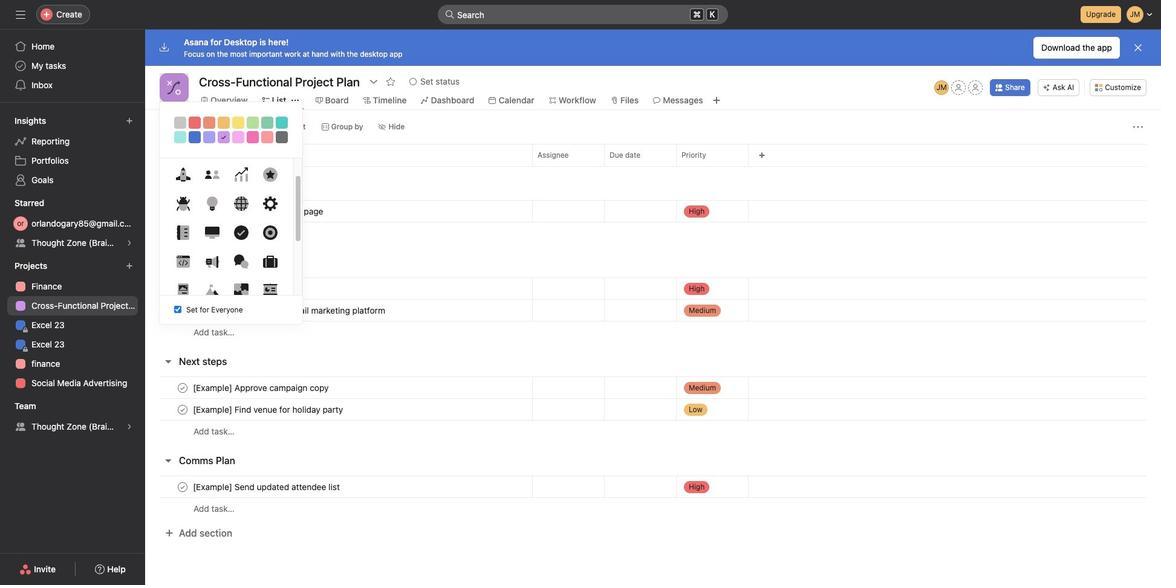 Task type: describe. For each thing, give the bounding box(es) containing it.
[example] finalize budget cell
[[145, 278, 533, 300]]

starred element
[[0, 192, 145, 255]]

graph image
[[234, 168, 248, 182]]

people image
[[205, 168, 219, 182]]

add tab image
[[712, 96, 722, 105]]

mountain flag image
[[205, 284, 219, 298]]

mark complete checkbox for task name text box in the [example] send updated attendee list cell
[[176, 480, 190, 495]]

collapse task list for this group image
[[163, 357, 173, 367]]

header comms plan tree grid
[[145, 476, 1162, 520]]

[example] redesign landing page cell
[[145, 200, 533, 223]]

task name text field for mark complete image inside the [example] evaluate new email marketing platform cell
[[191, 305, 389, 317]]

show options image
[[369, 77, 379, 87]]

more actions image
[[1134, 122, 1144, 132]]

header milestones tree grid
[[145, 278, 1162, 344]]

html image
[[176, 255, 190, 269]]

new project or portfolio image
[[126, 263, 133, 270]]

task name text field for mark complete image in "[example] approve campaign copy" cell
[[191, 382, 333, 394]]

task name text field for mark complete icon inside the '[example] finalize budget' cell
[[191, 283, 298, 295]]

light bulb image
[[205, 197, 219, 211]]

bug image
[[176, 197, 190, 211]]

insights element
[[0, 110, 145, 192]]

mark complete image for [example] send updated attendee list cell
[[176, 480, 190, 495]]

mark complete image for "[example] find venue for holiday party" cell
[[176, 403, 190, 417]]

globe image
[[234, 197, 248, 211]]

add field image
[[759, 152, 766, 159]]

see details, thought zone (brainstorm space) image inside starred element
[[126, 240, 133, 247]]

gear image
[[263, 197, 277, 211]]

global element
[[0, 30, 145, 102]]

target image
[[263, 226, 277, 240]]

task name text field for mark complete image inside [example] send updated attendee list cell
[[191, 481, 344, 494]]

header planning tree grid
[[145, 200, 1162, 245]]

mark complete checkbox for task name text field in "[example] find venue for holiday party" cell
[[176, 403, 190, 417]]

mark complete image for header milestones tree grid
[[176, 282, 190, 296]]

Search tasks, projects, and more text field
[[438, 5, 729, 24]]

mark complete image for "[example] approve campaign copy" cell
[[176, 381, 190, 395]]

mark complete checkbox for task name text field in the [example] redesign landing page cell
[[176, 204, 190, 219]]

[example] evaluate new email marketing platform cell
[[145, 300, 533, 322]]

puzzle image
[[234, 284, 248, 298]]



Task type: locate. For each thing, give the bounding box(es) containing it.
Mark complete checkbox
[[176, 204, 190, 219], [176, 304, 190, 318]]

4 mark complete checkbox from the top
[[176, 480, 190, 495]]

task name text field inside "[example] approve campaign copy" cell
[[191, 382, 333, 394]]

check image
[[234, 226, 248, 240]]

task name text field inside [example] send updated attendee list cell
[[191, 481, 344, 494]]

teams element
[[0, 396, 145, 439]]

2 mark complete checkbox from the top
[[176, 304, 190, 318]]

line_and_symbols image
[[167, 80, 182, 95]]

mark complete image up notebook icon
[[176, 204, 190, 219]]

2 mark complete image from the top
[[176, 282, 190, 296]]

briefcase image
[[263, 255, 277, 269]]

mark complete image for header planning tree grid
[[176, 204, 190, 219]]

1 task name text field from the top
[[191, 205, 327, 218]]

None text field
[[196, 71, 363, 93]]

None checkbox
[[174, 306, 182, 314]]

1 vertical spatial task name text field
[[191, 481, 344, 494]]

star image
[[263, 168, 277, 182]]

1 vertical spatial mark complete image
[[176, 282, 190, 296]]

mark complete image inside "[example] approve campaign copy" cell
[[176, 381, 190, 395]]

0 vertical spatial see details, thought zone (brainstorm space) image
[[126, 240, 133, 247]]

mark complete image
[[176, 204, 190, 219], [176, 282, 190, 296]]

1 task name text field from the top
[[191, 283, 298, 295]]

0 vertical spatial mark complete image
[[176, 204, 190, 219]]

mark complete image inside "[example] find venue for holiday party" cell
[[176, 403, 190, 417]]

header next steps tree grid
[[145, 377, 1162, 443]]

1 vertical spatial mark complete checkbox
[[176, 304, 190, 318]]

3 mark complete image from the top
[[176, 403, 190, 417]]

task name text field for mark complete icon in [example] redesign landing page cell
[[191, 205, 327, 218]]

4 mark complete image from the top
[[176, 480, 190, 495]]

1 mark complete checkbox from the top
[[176, 282, 190, 296]]

mark complete checkbox for task name text field inside the "[example] approve campaign copy" cell
[[176, 381, 190, 395]]

2 mark complete checkbox from the top
[[176, 381, 190, 395]]

chat bubbles image
[[234, 255, 248, 269]]

task name text field inside [example] redesign landing page cell
[[191, 205, 327, 218]]

dismiss image
[[1134, 43, 1144, 53]]

manage project members image
[[935, 80, 950, 95]]

1 vertical spatial see details, thought zone (brainstorm space) image
[[126, 424, 133, 431]]

1 mark complete image from the top
[[176, 204, 190, 219]]

Task name text field
[[191, 205, 327, 218], [191, 305, 389, 317], [191, 382, 333, 394], [191, 404, 347, 416]]

2 task name text field from the top
[[191, 305, 389, 317]]

mark complete image inside [example] send updated attendee list cell
[[176, 480, 190, 495]]

mark complete checkbox for task name text box in '[example] finalize budget' cell
[[176, 282, 190, 296]]

2 task name text field from the top
[[191, 481, 344, 494]]

2 see details, thought zone (brainstorm space) image from the top
[[126, 424, 133, 431]]

mark complete image inside [example] redesign landing page cell
[[176, 204, 190, 219]]

see details, thought zone (brainstorm space) image
[[126, 240, 133, 247], [126, 424, 133, 431]]

task name text field inside "[example] find venue for holiday party" cell
[[191, 404, 347, 416]]

task name text field for mark complete image within "[example] find venue for holiday party" cell
[[191, 404, 347, 416]]

1 mark complete checkbox from the top
[[176, 204, 190, 219]]

mark complete image
[[176, 304, 190, 318], [176, 381, 190, 395], [176, 403, 190, 417], [176, 480, 190, 495]]

page layout image
[[176, 284, 190, 298]]

row
[[145, 144, 1162, 166], [160, 166, 1147, 167], [145, 200, 1162, 223], [145, 222, 1162, 245], [145, 278, 1162, 300], [145, 300, 1162, 322], [145, 321, 1162, 344], [145, 377, 1162, 399], [145, 399, 1162, 421], [145, 421, 1162, 443], [145, 476, 1162, 499], [145, 498, 1162, 520]]

mark complete checkbox inside [example] send updated attendee list cell
[[176, 480, 190, 495]]

1 see details, thought zone (brainstorm space) image from the top
[[126, 240, 133, 247]]

mark complete image inside the [example] evaluate new email marketing platform cell
[[176, 304, 190, 318]]

3 mark complete checkbox from the top
[[176, 403, 190, 417]]

collapse task list for this group image
[[163, 456, 173, 466]]

prominent image
[[445, 10, 455, 19]]

projects element
[[0, 255, 145, 396]]

task name text field inside '[example] finalize budget' cell
[[191, 283, 298, 295]]

None field
[[438, 5, 729, 24]]

rocket image
[[176, 168, 190, 182]]

see details, thought zone (brainstorm space) image inside 'teams' element
[[126, 424, 133, 431]]

mark complete checkbox inside '[example] finalize budget' cell
[[176, 282, 190, 296]]

mark complete checkbox inside "[example] find venue for holiday party" cell
[[176, 403, 190, 417]]

new insights image
[[126, 117, 133, 125]]

mark complete checkbox up notebook icon
[[176, 204, 190, 219]]

[example] approve campaign copy cell
[[145, 377, 533, 399]]

megaphone image
[[205, 255, 219, 269]]

mark complete checkbox inside [example] redesign landing page cell
[[176, 204, 190, 219]]

presentation image
[[263, 284, 277, 298]]

add to starred image
[[386, 77, 396, 87]]

Task name text field
[[191, 283, 298, 295], [191, 481, 344, 494]]

mark complete image for the [example] evaluate new email marketing platform cell
[[176, 304, 190, 318]]

[example] find venue for holiday party cell
[[145, 399, 533, 421]]

mark complete checkbox inside "[example] approve campaign copy" cell
[[176, 381, 190, 395]]

mark complete checkbox inside the [example] evaluate new email marketing platform cell
[[176, 304, 190, 318]]

computer image
[[205, 226, 219, 240]]

task name text field inside the [example] evaluate new email marketing platform cell
[[191, 305, 389, 317]]

0 vertical spatial mark complete checkbox
[[176, 204, 190, 219]]

notebook image
[[176, 226, 190, 240]]

mark complete image inside '[example] finalize budget' cell
[[176, 282, 190, 296]]

hide sidebar image
[[16, 10, 25, 19]]

Mark complete checkbox
[[176, 282, 190, 296], [176, 381, 190, 395], [176, 403, 190, 417], [176, 480, 190, 495]]

mark complete checkbox down page layout image
[[176, 304, 190, 318]]

4 task name text field from the top
[[191, 404, 347, 416]]

[example] send updated attendee list cell
[[145, 476, 533, 499]]

mark complete image down html 'icon'
[[176, 282, 190, 296]]

tab actions image
[[291, 97, 299, 104]]

3 task name text field from the top
[[191, 382, 333, 394]]

0 vertical spatial task name text field
[[191, 283, 298, 295]]

mark complete checkbox for task name text field inside the the [example] evaluate new email marketing platform cell
[[176, 304, 190, 318]]

1 mark complete image from the top
[[176, 304, 190, 318]]

2 mark complete image from the top
[[176, 381, 190, 395]]



Task type: vqa. For each thing, say whether or not it's contained in the screenshot.
the left More actions icon
no



